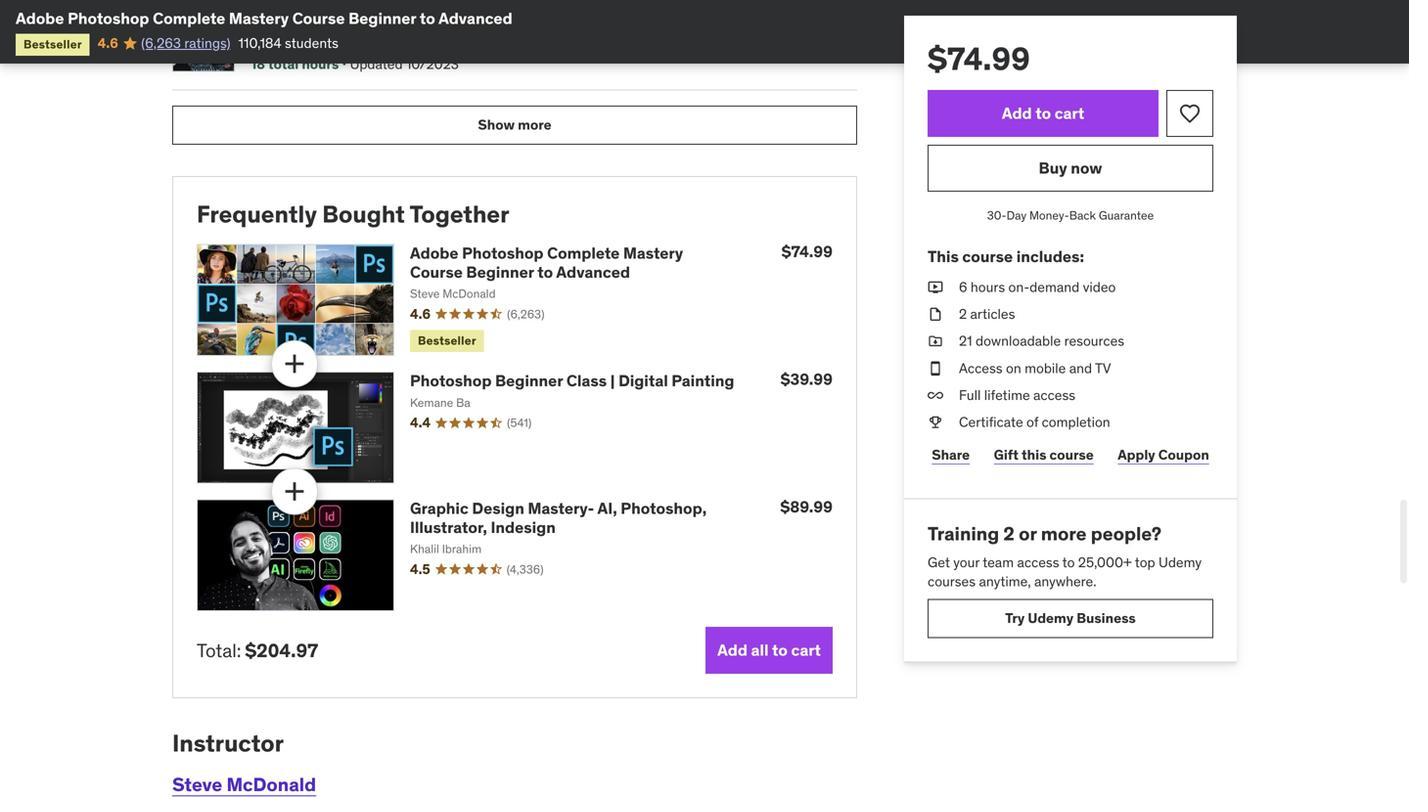 Task type: vqa. For each thing, say whether or not it's contained in the screenshot.
Eventbrite image
no



Task type: locate. For each thing, give the bounding box(es) containing it.
hours
[[302, 55, 339, 73], [971, 279, 1006, 296]]

course
[[963, 246, 1013, 267], [1050, 447, 1094, 464]]

mega
[[380, 8, 421, 28]]

1 vertical spatial course
[[410, 262, 463, 282]]

2 horizontal spatial adobe
[[410, 243, 459, 263]]

tv
[[1095, 360, 1112, 377]]

0 horizontal spatial adobe
[[16, 8, 64, 28]]

1 vertical spatial advanced
[[556, 262, 630, 282]]

graphic design mastery- ai, photoshop, illustrator, indesign link
[[410, 499, 707, 538]]

beginner inside 'adobe photoshop mega course-from beginner to super designer'
[[243, 27, 311, 47]]

advanced inside adobe photoshop complete mastery course beginner to advanced steve mcdonald
[[556, 262, 630, 282]]

udemy right try
[[1028, 610, 1074, 628]]

graphic
[[410, 499, 469, 519]]

updated 10/2023
[[350, 55, 459, 73]]

2 vertical spatial xsmall image
[[928, 386, 944, 405]]

photoshop up (6,263
[[68, 8, 149, 28]]

team
[[983, 554, 1014, 572]]

to left super
[[314, 27, 330, 47]]

0 vertical spatial add
[[1002, 103, 1032, 123]]

share button
[[928, 436, 974, 475]]

1 horizontal spatial adobe
[[243, 8, 291, 28]]

course
[[292, 8, 345, 28], [410, 262, 463, 282]]

beginner for adobe photoshop mega course-from beginner to super designer
[[243, 27, 311, 47]]

1 horizontal spatial mastery
[[623, 243, 683, 263]]

day
[[1007, 208, 1027, 223]]

0 horizontal spatial course
[[963, 246, 1013, 267]]

0 horizontal spatial course
[[292, 8, 345, 28]]

course for adobe photoshop complete mastery course beginner to advanced
[[292, 8, 345, 28]]

0 horizontal spatial 2
[[959, 306, 967, 323]]

photoshop up students
[[295, 8, 376, 28]]

mastery-
[[528, 499, 595, 519]]

mcdonald down instructor
[[227, 773, 316, 797]]

photoshop inside 'adobe photoshop mega course-from beginner to super designer'
[[295, 8, 376, 28]]

access on mobile and tv
[[959, 360, 1112, 377]]

advanced for adobe photoshop complete mastery course beginner to advanced steve mcdonald
[[556, 262, 630, 282]]

$39.99
[[781, 370, 833, 390]]

back
[[1070, 208, 1096, 223]]

cart right all
[[791, 641, 821, 661]]

xsmall image for full
[[928, 386, 944, 405]]

together
[[410, 199, 510, 229]]

xsmall image for access
[[928, 359, 944, 378]]

1 horizontal spatial bestseller
[[418, 333, 476, 349]]

course-
[[425, 8, 484, 28]]

0 horizontal spatial advanced
[[439, 8, 513, 28]]

more right or
[[1041, 522, 1087, 546]]

photoshop up ba
[[410, 371, 492, 391]]

1 horizontal spatial $74.99
[[928, 39, 1031, 78]]

adobe photoshop complete mastery course beginner to advanced
[[16, 8, 513, 28]]

bestseller
[[23, 37, 82, 52], [418, 333, 476, 349]]

add to cart button
[[928, 90, 1159, 137]]

gift this course
[[994, 447, 1094, 464]]

course down "together"
[[410, 262, 463, 282]]

adobe inside 'adobe photoshop mega course-from beginner to super designer'
[[243, 8, 291, 28]]

adobe photoshop complete mastery course beginner to advanced steve mcdonald
[[410, 243, 683, 301]]

more right show at the top of page
[[518, 116, 552, 133]]

1 vertical spatial xsmall image
[[928, 359, 944, 378]]

0 horizontal spatial mastery
[[229, 8, 289, 28]]

xsmall image left full
[[928, 386, 944, 405]]

courses
[[928, 573, 976, 591]]

0 horizontal spatial 4.6
[[98, 34, 118, 52]]

0 vertical spatial complete
[[153, 8, 225, 28]]

xsmall image up share
[[928, 413, 944, 432]]

people?
[[1091, 522, 1162, 546]]

2 left or
[[1004, 522, 1015, 546]]

beginner inside adobe photoshop complete mastery course beginner to advanced steve mcdonald
[[466, 262, 534, 282]]

apply
[[1118, 447, 1156, 464]]

try
[[1006, 610, 1025, 628]]

1 vertical spatial xsmall image
[[928, 332, 944, 351]]

mastery for adobe photoshop complete mastery course beginner to advanced
[[229, 8, 289, 28]]

design
[[472, 499, 525, 519]]

anytime,
[[979, 573, 1031, 591]]

1 horizontal spatial steve
[[410, 286, 440, 301]]

3 xsmall image from the top
[[928, 386, 944, 405]]

(4,336)
[[507, 562, 544, 577]]

try udemy business link
[[928, 600, 1214, 639]]

beginner inside photoshop beginner class | digital painting kemane ba
[[495, 371, 563, 391]]

access down mobile
[[1034, 387, 1076, 404]]

1 horizontal spatial course
[[410, 262, 463, 282]]

4.6 for (6,263)
[[410, 305, 431, 323]]

to up 10/2023
[[420, 8, 435, 28]]

0 vertical spatial 2
[[959, 306, 967, 323]]

to up buy
[[1036, 103, 1052, 123]]

udemy
[[1159, 554, 1202, 572], [1028, 610, 1074, 628]]

0 vertical spatial more
[[518, 116, 552, 133]]

to up anywhere.
[[1063, 554, 1075, 572]]

1 horizontal spatial advanced
[[556, 262, 630, 282]]

mastery
[[229, 8, 289, 28], [623, 243, 683, 263]]

1 horizontal spatial complete
[[547, 243, 620, 263]]

110,184 students
[[238, 34, 339, 52]]

steve inside adobe photoshop complete mastery course beginner to advanced steve mcdonald
[[410, 286, 440, 301]]

0 vertical spatial udemy
[[1159, 554, 1202, 572]]

illustrator,
[[410, 518, 487, 538]]

0 vertical spatial xsmall image
[[928, 278, 944, 297]]

photoshop down "together"
[[462, 243, 544, 263]]

0 horizontal spatial steve
[[172, 773, 222, 797]]

0 vertical spatial advanced
[[439, 8, 513, 28]]

2 xsmall image from the top
[[928, 359, 944, 378]]

access down or
[[1018, 554, 1060, 572]]

xsmall image for 6
[[928, 278, 944, 297]]

2
[[959, 306, 967, 323], [1004, 522, 1015, 546]]

designer
[[381, 27, 449, 47]]

0 horizontal spatial hours
[[302, 55, 339, 73]]

1 horizontal spatial course
[[1050, 447, 1094, 464]]

1 vertical spatial access
[[1018, 554, 1060, 572]]

1 xsmall image from the top
[[928, 305, 944, 324]]

xsmall image
[[928, 305, 944, 324], [928, 359, 944, 378], [928, 413, 944, 432]]

to up "(6,263)"
[[538, 262, 553, 282]]

0 vertical spatial hours
[[302, 55, 339, 73]]

2 down 6
[[959, 306, 967, 323]]

complete for adobe photoshop complete mastery course beginner to advanced
[[153, 8, 225, 28]]

1 vertical spatial 4.6
[[410, 305, 431, 323]]

add
[[1002, 103, 1032, 123], [718, 641, 748, 661]]

0 vertical spatial 4.6
[[98, 34, 118, 52]]

18 total hours
[[251, 55, 339, 73]]

xsmall image for 2
[[928, 305, 944, 324]]

0 horizontal spatial udemy
[[1028, 610, 1074, 628]]

$64.99
[[757, 104, 803, 122]]

1 vertical spatial bestseller
[[418, 333, 476, 349]]

add up buy now button
[[1002, 103, 1032, 123]]

cart up buy now
[[1055, 103, 1085, 123]]

course down completion
[[1050, 447, 1094, 464]]

add for add to cart
[[1002, 103, 1032, 123]]

1 horizontal spatial mcdonald
[[443, 286, 496, 301]]

0 horizontal spatial mcdonald
[[227, 773, 316, 797]]

course up students
[[292, 8, 345, 28]]

1 horizontal spatial 4.6
[[410, 305, 431, 323]]

1 vertical spatial $74.99
[[782, 242, 833, 262]]

mcdonald inside adobe photoshop complete mastery course beginner to advanced steve mcdonald
[[443, 286, 496, 301]]

0 vertical spatial steve
[[410, 286, 440, 301]]

4.6 left (6,263
[[98, 34, 118, 52]]

show
[[478, 116, 515, 133]]

instructor
[[172, 729, 284, 759]]

to
[[420, 8, 435, 28], [314, 27, 330, 47], [1036, 103, 1052, 123], [538, 262, 553, 282], [1063, 554, 1075, 572], [772, 641, 788, 661]]

advanced for adobe photoshop complete mastery course beginner to advanced
[[439, 8, 513, 28]]

1 vertical spatial mastery
[[623, 243, 683, 263]]

1 vertical spatial cart
[[791, 641, 821, 661]]

to right all
[[772, 641, 788, 661]]

beginner for adobe photoshop complete mastery course beginner to advanced
[[349, 8, 416, 28]]

2 vertical spatial xsmall image
[[928, 413, 944, 432]]

get
[[928, 554, 950, 572]]

0 horizontal spatial bestseller
[[23, 37, 82, 52]]

hours right 6
[[971, 279, 1006, 296]]

1 vertical spatial udemy
[[1028, 610, 1074, 628]]

cart
[[1055, 103, 1085, 123], [791, 641, 821, 661]]

complete for adobe photoshop complete mastery course beginner to advanced steve mcdonald
[[547, 243, 620, 263]]

1 vertical spatial steve
[[172, 773, 222, 797]]

add left all
[[718, 641, 748, 661]]

$204.97
[[245, 639, 318, 663]]

complete
[[153, 8, 225, 28], [547, 243, 620, 263]]

all
[[751, 641, 769, 661]]

1 vertical spatial course
[[1050, 447, 1094, 464]]

xsmall image left 6
[[928, 278, 944, 297]]

adobe for adobe photoshop complete mastery course beginner to advanced
[[16, 8, 64, 28]]

1 horizontal spatial udemy
[[1159, 554, 1202, 572]]

hours down students
[[302, 55, 339, 73]]

|
[[611, 371, 615, 391]]

0 vertical spatial mastery
[[229, 8, 289, 28]]

$74.99
[[928, 39, 1031, 78], [782, 242, 833, 262]]

steve down "together"
[[410, 286, 440, 301]]

mastery inside adobe photoshop complete mastery course beginner to advanced steve mcdonald
[[623, 243, 683, 263]]

1 horizontal spatial cart
[[1055, 103, 1085, 123]]

xsmall image left the access
[[928, 359, 944, 378]]

1 vertical spatial add
[[718, 641, 748, 661]]

1 horizontal spatial add
[[1002, 103, 1032, 123]]

graphic design mastery- ai, photoshop, illustrator, indesign khalil ibrahim
[[410, 499, 707, 557]]

1 vertical spatial more
[[1041, 522, 1087, 546]]

to inside 'adobe photoshop mega course-from beginner to super designer'
[[314, 27, 330, 47]]

xsmall image
[[928, 278, 944, 297], [928, 332, 944, 351], [928, 386, 944, 405]]

coupon
[[1159, 447, 1210, 464]]

0 horizontal spatial cart
[[791, 641, 821, 661]]

resources
[[1065, 333, 1125, 350]]

course up 6
[[963, 246, 1013, 267]]

0 vertical spatial xsmall image
[[928, 305, 944, 324]]

xsmall image left 2 articles
[[928, 305, 944, 324]]

xsmall image for 21
[[928, 332, 944, 351]]

1 vertical spatial 2
[[1004, 522, 1015, 546]]

1 horizontal spatial hours
[[971, 279, 1006, 296]]

4.6 up kemane
[[410, 305, 431, 323]]

1 horizontal spatial more
[[1041, 522, 1087, 546]]

adobe inside adobe photoshop complete mastery course beginner to advanced steve mcdonald
[[410, 243, 459, 263]]

course inside adobe photoshop complete mastery course beginner to advanced steve mcdonald
[[410, 262, 463, 282]]

0 horizontal spatial add
[[718, 641, 748, 661]]

0 vertical spatial bestseller
[[23, 37, 82, 52]]

frequently
[[197, 199, 317, 229]]

0 vertical spatial cart
[[1055, 103, 1085, 123]]

photoshop inside photoshop beginner class | digital painting kemane ba
[[410, 371, 492, 391]]

1 vertical spatial complete
[[547, 243, 620, 263]]

1 horizontal spatial 2
[[1004, 522, 1015, 546]]

4336 reviews element
[[507, 562, 544, 578]]

add all to cart button
[[706, 628, 833, 675]]

0 horizontal spatial more
[[518, 116, 552, 133]]

complete inside adobe photoshop complete mastery course beginner to advanced steve mcdonald
[[547, 243, 620, 263]]

0 vertical spatial mcdonald
[[443, 286, 496, 301]]

gift this course link
[[990, 436, 1098, 475]]

mcdonald
[[443, 286, 496, 301], [227, 773, 316, 797]]

full
[[959, 387, 981, 404]]

udemy inside training 2 or more people? get your team access to 25,000+ top udemy courses anytime, anywhere.
[[1159, 554, 1202, 572]]

xsmall image left 21
[[928, 332, 944, 351]]

0 horizontal spatial $74.99
[[782, 242, 833, 262]]

beginner for adobe photoshop complete mastery course beginner to advanced steve mcdonald
[[466, 262, 534, 282]]

1 vertical spatial hours
[[971, 279, 1006, 296]]

access
[[959, 360, 1003, 377]]

0 vertical spatial course
[[292, 8, 345, 28]]

more
[[518, 116, 552, 133], [1041, 522, 1087, 546]]

udemy right top
[[1159, 554, 1202, 572]]

21 downloadable resources
[[959, 333, 1125, 350]]

1 xsmall image from the top
[[928, 278, 944, 297]]

3 xsmall image from the top
[[928, 413, 944, 432]]

0 horizontal spatial complete
[[153, 8, 225, 28]]

2 xsmall image from the top
[[928, 332, 944, 351]]

khalil
[[410, 542, 439, 557]]

steve down instructor
[[172, 773, 222, 797]]

mcdonald down "together"
[[443, 286, 496, 301]]

photoshop inside adobe photoshop complete mastery course beginner to advanced steve mcdonald
[[462, 243, 544, 263]]



Task type: describe. For each thing, give the bounding box(es) containing it.
ai,
[[598, 499, 617, 519]]

$89.99
[[781, 497, 833, 517]]

top
[[1135, 554, 1156, 572]]

lifetime
[[985, 387, 1030, 404]]

to inside add to cart button
[[1036, 103, 1052, 123]]

0 vertical spatial access
[[1034, 387, 1076, 404]]

total: $204.97
[[197, 639, 318, 663]]

photoshop for adobe photoshop mega course-from beginner to super designer
[[295, 8, 376, 28]]

completion
[[1042, 414, 1111, 431]]

updated
[[350, 55, 403, 73]]

on
[[1006, 360, 1022, 377]]

photoshop beginner class | digital painting link
[[410, 371, 735, 391]]

21
[[959, 333, 973, 350]]

class
[[567, 371, 607, 391]]

guarantee
[[1099, 208, 1154, 223]]

ibrahim
[[442, 542, 482, 557]]

0 vertical spatial $74.99
[[928, 39, 1031, 78]]

share
[[932, 447, 970, 464]]

xsmall image for certificate
[[928, 413, 944, 432]]

4.5
[[410, 561, 431, 578]]

add all to cart
[[718, 641, 821, 661]]

30-
[[988, 208, 1007, 223]]

6
[[959, 279, 968, 296]]

buy now
[[1039, 158, 1103, 178]]

1 vertical spatial mcdonald
[[227, 773, 316, 797]]

2 articles
[[959, 306, 1016, 323]]

18
[[251, 55, 265, 73]]

ratings)
[[184, 34, 231, 52]]

110,184
[[238, 34, 282, 52]]

adobe photoshop mega course-from beginner to super designer link
[[243, 8, 549, 47]]

to inside training 2 or more people? get your team access to 25,000+ top udemy courses anytime, anywhere.
[[1063, 554, 1075, 572]]

25,000+
[[1079, 554, 1132, 572]]

more inside 'button'
[[518, 116, 552, 133]]

4.6 for (6,263 ratings)
[[98, 34, 118, 52]]

photoshop for adobe photoshop complete mastery course beginner to advanced steve mcdonald
[[462, 243, 544, 263]]

your
[[954, 554, 980, 572]]

buy
[[1039, 158, 1068, 178]]

includes:
[[1017, 246, 1085, 267]]

try udemy business
[[1006, 610, 1136, 628]]

adobe for adobe photoshop mega course-from beginner to super designer
[[243, 8, 291, 28]]

articles
[[971, 306, 1016, 323]]

to inside adobe photoshop complete mastery course beginner to advanced steve mcdonald
[[538, 262, 553, 282]]

(6,263)
[[507, 307, 545, 322]]

wishlist image
[[1179, 102, 1202, 125]]

0 vertical spatial course
[[963, 246, 1013, 267]]

2 inside training 2 or more people? get your team access to 25,000+ top udemy courses anytime, anywhere.
[[1004, 522, 1015, 546]]

demand
[[1030, 279, 1080, 296]]

steve mcdonald
[[172, 773, 316, 797]]

show more
[[478, 116, 552, 133]]

training
[[928, 522, 1000, 546]]

digital
[[619, 371, 668, 391]]

business
[[1077, 610, 1136, 628]]

students
[[285, 34, 339, 52]]

4.4
[[410, 414, 431, 432]]

indesign
[[491, 518, 556, 538]]

mobile
[[1025, 360, 1066, 377]]

ba
[[456, 395, 471, 410]]

add to cart
[[1002, 103, 1085, 123]]

photoshop beginner class | digital painting kemane ba
[[410, 371, 735, 410]]

painting
[[672, 371, 735, 391]]

to inside add all to cart button
[[772, 641, 788, 661]]

full lifetime access
[[959, 387, 1076, 404]]

mastery for adobe photoshop complete mastery course beginner to advanced steve mcdonald
[[623, 243, 683, 263]]

photoshop for adobe photoshop complete mastery course beginner to advanced
[[68, 8, 149, 28]]

6 hours on-demand video
[[959, 279, 1116, 296]]

access inside training 2 or more people? get your team access to 25,000+ top udemy courses anytime, anywhere.
[[1018, 554, 1060, 572]]

adobe photoshop mega course-from beginner to super designer
[[243, 8, 522, 47]]

money-
[[1030, 208, 1070, 223]]

bought
[[322, 199, 405, 229]]

kemane
[[410, 395, 453, 410]]

from
[[484, 8, 522, 28]]

udemy inside try udemy business link
[[1028, 610, 1074, 628]]

downloadable
[[976, 333, 1061, 350]]

adobe photoshop complete mastery course beginner to advanced link
[[410, 243, 683, 282]]

photoshop,
[[621, 499, 707, 519]]

super
[[333, 27, 378, 47]]

this course includes:
[[928, 246, 1085, 267]]

on-
[[1009, 279, 1030, 296]]

total
[[268, 55, 299, 73]]

this
[[1022, 447, 1047, 464]]

this
[[928, 246, 959, 267]]

30-day money-back guarantee
[[988, 208, 1154, 223]]

10/2023
[[406, 55, 459, 73]]

6263 reviews element
[[507, 306, 545, 323]]

certificate of completion
[[959, 414, 1111, 431]]

anywhere.
[[1035, 573, 1097, 591]]

now
[[1071, 158, 1103, 178]]

total:
[[197, 639, 241, 663]]

certificate
[[959, 414, 1024, 431]]

of
[[1027, 414, 1039, 431]]

(6,263 ratings)
[[141, 34, 231, 52]]

(541)
[[507, 416, 532, 431]]

more inside training 2 or more people? get your team access to 25,000+ top udemy courses anytime, anywhere.
[[1041, 522, 1087, 546]]

541 reviews element
[[507, 415, 532, 432]]

frequently bought together
[[197, 199, 510, 229]]

buy now button
[[928, 145, 1214, 192]]

(6,263
[[141, 34, 181, 52]]

add for add all to cart
[[718, 641, 748, 661]]

apply coupon
[[1118, 447, 1210, 464]]

course for adobe photoshop complete mastery course beginner to advanced steve mcdonald
[[410, 262, 463, 282]]



